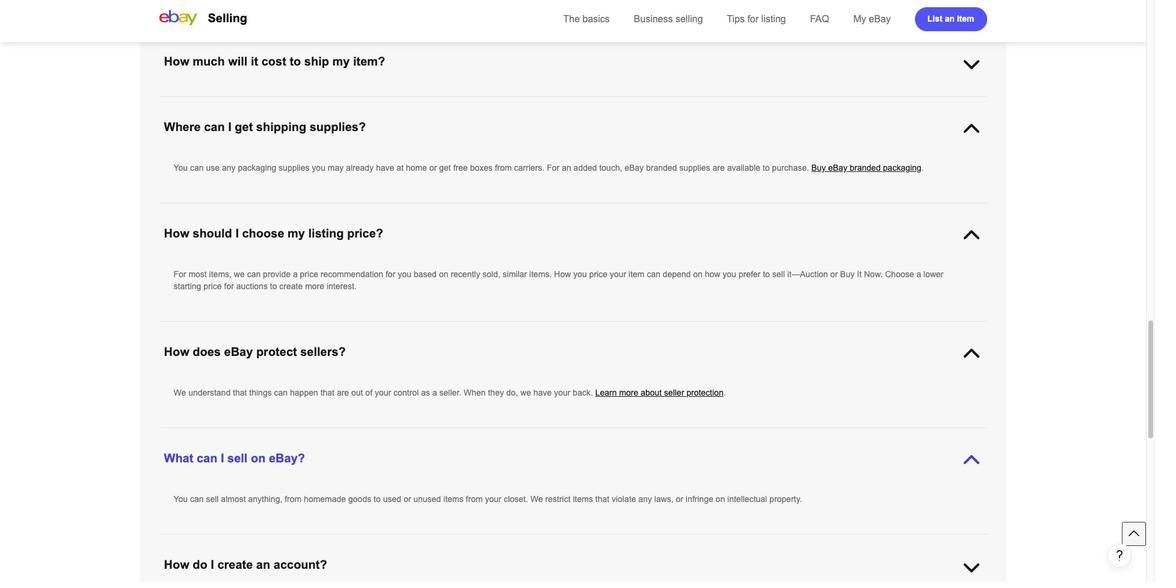 Task type: describe. For each thing, give the bounding box(es) containing it.
2 horizontal spatial price
[[589, 270, 608, 279]]

closet.
[[504, 495, 528, 504]]

0 horizontal spatial we
[[174, 388, 186, 398]]

in
[[426, 32, 432, 42]]

recommendation
[[321, 270, 383, 279]]

buyer
[[534, 32, 555, 42]]

sold,
[[483, 270, 500, 279]]

items.
[[529, 270, 552, 279]]

2 supplies from the left
[[679, 163, 710, 173]]

can right what
[[197, 452, 217, 465]]

a left "lower"
[[917, 270, 921, 279]]

0 horizontal spatial it
[[251, 55, 258, 68]]

the down list an item "link"
[[942, 32, 953, 42]]

to right available on the top right of the page
[[763, 163, 770, 173]]

1 items from the left
[[443, 495, 464, 504]]

a left 6-
[[692, 32, 697, 42]]

your left closet.
[[485, 495, 501, 504]]

1 vertical spatial listing
[[308, 227, 344, 240]]

more inside for most items, we can provide a price recommendation for you based on recently sold, similar items. how you price your item can depend on how you prefer to sell it—auction or buy it now. choose a lower starting price for auctions to create more interest.
[[305, 282, 324, 291]]

or inside for most items, we can provide a price recommendation for you based on recently sold, similar items. how you price your item can depend on how you prefer to sell it—auction or buy it now. choose a lower starting price for auctions to create more interest.
[[830, 270, 838, 279]]

your left back.
[[554, 388, 570, 398]]

2 vertical spatial .
[[724, 388, 726, 398]]

greatest
[[362, 97, 393, 107]]

2 items from the left
[[573, 495, 593, 504]]

for inside for most items, we can provide a price recommendation for you based on recently sold, similar items. how you price your item can depend on how you prefer to sell it—auction or buy it now. choose a lower starting price for auctions to create more interest.
[[174, 270, 186, 279]]

your right "of"
[[375, 388, 391, 398]]

you right how
[[723, 270, 736, 279]]

create inside for most items, we can provide a price recommendation for you based on recently sold, similar items. how you price your item can depend on how you prefer to sell it—auction or buy it now. choose a lower starting price for auctions to create more interest.
[[279, 282, 303, 291]]

0 vertical spatial for
[[547, 163, 560, 173]]

lower
[[924, 270, 944, 279]]

used
[[383, 495, 401, 504]]

restrict
[[545, 495, 571, 504]]

it inside when creating your listing, you can offer local pickup by selecting it in shipping details. once the buyer pays, they'll receive a qr code and a 6-digit code, which you can scan or enter with the app to confirm the sale.
[[419, 32, 423, 42]]

already
[[346, 163, 374, 173]]

business selling link
[[634, 14, 703, 24]]

can left 'use'
[[190, 163, 204, 173]]

ebay right the purchase.
[[828, 163, 848, 173]]

a right provide
[[293, 270, 298, 279]]

where
[[164, 120, 201, 134]]

laws,
[[654, 495, 674, 504]]

list an item
[[928, 14, 974, 23]]

can right where
[[204, 120, 225, 134]]

out
[[351, 388, 363, 398]]

creating
[[198, 32, 228, 42]]

0 vertical spatial get
[[235, 120, 253, 134]]

to down provide
[[270, 282, 277, 291]]

happen
[[290, 388, 318, 398]]

my
[[853, 14, 866, 24]]

account?
[[274, 558, 327, 572]]

1 horizontal spatial we
[[530, 495, 543, 504]]

items,
[[209, 270, 232, 279]]

1 branded from the left
[[646, 163, 677, 173]]

use
[[206, 163, 220, 173]]

1 horizontal spatial we
[[520, 388, 531, 398]]

code
[[655, 32, 673, 42]]

we inside for most items, we can provide a price recommendation for you based on recently sold, similar items. how you price your item can depend on how you prefer to sell it—auction or buy it now. choose a lower starting price for auctions to create more interest.
[[234, 270, 245, 279]]

for left "you."
[[484, 97, 493, 107]]

which
[[747, 32, 769, 42]]

violate
[[612, 495, 636, 504]]

ebay right "does"
[[224, 345, 253, 359]]

can left offer
[[291, 32, 305, 42]]

offers
[[325, 97, 346, 107]]

your inside when creating your listing, you can offer local pickup by selecting it in shipping details. once the buyer pays, they'll receive a qr code and a 6-digit code, which you can scan or enter with the app to confirm the sale.
[[230, 32, 247, 42]]

the
[[563, 14, 580, 24]]

protect
[[256, 345, 297, 359]]

1 vertical spatial create
[[217, 558, 253, 572]]

where can i get shipping supplies?
[[164, 120, 366, 134]]

you right listing,
[[275, 32, 289, 42]]

how for how should i choose my listing price?
[[164, 227, 189, 240]]

ship
[[304, 55, 329, 68]]

pickup
[[346, 32, 370, 42]]

you right "items."
[[573, 270, 587, 279]]

how
[[705, 270, 720, 279]]

do,
[[506, 388, 518, 398]]

tips for listing
[[727, 14, 786, 24]]

to inside when creating your listing, you can offer local pickup by selecting it in shipping details. once the buyer pays, they'll receive a qr code and a 6-digit code, which you can scan or enter with the app to confirm the sale.
[[902, 32, 909, 42]]

on right based
[[439, 270, 448, 279]]

you left based
[[398, 270, 411, 279]]

do
[[193, 558, 207, 572]]

what can i sell on ebay?
[[164, 452, 305, 465]]

cost
[[262, 55, 286, 68]]

convenience
[[434, 97, 481, 107]]

details.
[[468, 32, 495, 42]]

1 horizontal spatial any
[[638, 495, 652, 504]]

does
[[193, 345, 221, 359]]

or inside when creating your listing, you can offer local pickup by selecting it in shipping details. once the buyer pays, they'll receive a qr code and a 6-digit code, which you can scan or enter with the app to confirm the sale.
[[823, 32, 831, 42]]

similar
[[503, 270, 527, 279]]

you for how
[[174, 97, 188, 107]]

protection
[[687, 388, 724, 398]]

by
[[372, 32, 381, 42]]

business
[[634, 14, 673, 24]]

selling
[[676, 14, 703, 24]]

learn more about seller protection link
[[595, 388, 724, 398]]

the up where can i get shipping supplies?
[[236, 97, 247, 107]]

on left how
[[693, 270, 703, 279]]

0 horizontal spatial and
[[418, 97, 432, 107]]

0 horizontal spatial from
[[285, 495, 302, 504]]

the basics
[[563, 14, 610, 24]]

on left the ebay?
[[251, 452, 266, 465]]

sell inside for most items, we can provide a price recommendation for you based on recently sold, similar items. how you price your item can depend on how you prefer to sell it—auction or buy it now. choose a lower starting price for auctions to create more interest.
[[772, 270, 785, 279]]

prefer
[[739, 270, 761, 279]]

0 horizontal spatial price
[[204, 282, 222, 291]]

value
[[395, 97, 415, 107]]

provide
[[263, 270, 291, 279]]

or right 'used'
[[404, 495, 411, 504]]

0 vertical spatial choose
[[206, 97, 233, 107]]

for down the "items,"
[[224, 282, 234, 291]]

infringe
[[686, 495, 713, 504]]

at
[[397, 163, 404, 173]]

for right tips
[[747, 14, 759, 24]]

0 vertical spatial have
[[376, 163, 394, 173]]

learn more about shipping link
[[514, 97, 614, 107]]

faq
[[810, 14, 829, 24]]

my ebay
[[853, 14, 891, 24]]

can left depend
[[647, 270, 660, 279]]

2 horizontal spatial .
[[922, 163, 924, 173]]

faq link
[[810, 14, 829, 24]]

or right laws,
[[676, 495, 683, 504]]

price?
[[347, 227, 383, 240]]

carriers.
[[514, 163, 545, 173]]

the basics link
[[563, 14, 610, 24]]

2 horizontal spatial from
[[495, 163, 512, 173]]

once
[[497, 32, 518, 42]]

it—auction
[[787, 270, 828, 279]]

you can use any packaging supplies you may already have at home or get free boxes from carriers. for an added touch, ebay branded supplies are available to purchase. buy ebay branded packaging .
[[174, 163, 924, 173]]

available
[[727, 163, 760, 173]]

0 vertical spatial any
[[222, 163, 236, 173]]

digit
[[707, 32, 722, 42]]

your inside for most items, we can provide a price recommendation for you based on recently sold, similar items. how you price your item can depend on how you prefer to sell it—auction or buy it now. choose a lower starting price for auctions to create more interest.
[[610, 270, 626, 279]]

control
[[393, 388, 419, 398]]

buy inside for most items, we can provide a price recommendation for you based on recently sold, similar items. how you price your item can depend on how you prefer to sell it—auction or buy it now. choose a lower starting price for auctions to create more interest.
[[840, 270, 855, 279]]

item?
[[353, 55, 385, 68]]

homemade
[[304, 495, 346, 504]]

listing,
[[249, 32, 273, 42]]

2 horizontal spatial more
[[619, 388, 638, 398]]

how do i create an account?
[[164, 558, 327, 572]]

seller.
[[439, 388, 461, 398]]

selling
[[208, 11, 247, 25]]

how does ebay protect sellers?
[[164, 345, 346, 359]]

enter
[[833, 32, 852, 42]]

that left 'offers'
[[309, 97, 323, 107]]

for most items, we can provide a price recommendation for you based on recently sold, similar items. how you price your item can depend on how you prefer to sell it—auction or buy it now. choose a lower starting price for auctions to create more interest.
[[174, 270, 944, 291]]



Task type: locate. For each thing, give the bounding box(es) containing it.
0 vertical spatial are
[[713, 163, 725, 173]]

confirm
[[912, 32, 939, 42]]

1 horizontal spatial packaging
[[883, 163, 922, 173]]

from right boxes
[[495, 163, 512, 173]]

and inside when creating your listing, you can offer local pickup by selecting it in shipping details. once the buyer pays, they'll receive a qr code and a 6-digit code, which you can scan or enter with the app to confirm the sale.
[[676, 32, 690, 42]]

interest.
[[327, 282, 357, 291]]

any right 'use'
[[222, 163, 236, 173]]

how for how much will it cost to ship my item?
[[164, 55, 189, 68]]

2 horizontal spatial sell
[[772, 270, 785, 279]]

1 vertical spatial an
[[562, 163, 571, 173]]

can up auctions
[[247, 270, 261, 279]]

1 horizontal spatial learn
[[595, 388, 617, 398]]

have
[[376, 163, 394, 173], [533, 388, 552, 398]]

and
[[676, 32, 690, 42], [418, 97, 432, 107]]

you up where
[[174, 97, 188, 107]]

how left the should
[[164, 227, 189, 240]]

home
[[406, 163, 427, 173]]

2 packaging from the left
[[883, 163, 922, 173]]

1 vertical spatial have
[[533, 388, 552, 398]]

0 vertical spatial and
[[676, 32, 690, 42]]

0 horizontal spatial for
[[174, 270, 186, 279]]

to right prefer on the right top of page
[[763, 270, 770, 279]]

touch,
[[599, 163, 622, 173]]

i up almost
[[221, 452, 224, 465]]

0 horizontal spatial have
[[376, 163, 394, 173]]

how should i choose my listing price?
[[164, 227, 383, 240]]

of
[[365, 388, 372, 398]]

0 vertical spatial my
[[332, 55, 350, 68]]

0 horizontal spatial are
[[337, 388, 349, 398]]

2 horizontal spatial an
[[945, 14, 955, 23]]

now.
[[864, 270, 883, 279]]

your left depend
[[610, 270, 626, 279]]

auctions
[[236, 282, 268, 291]]

1 vertical spatial learn
[[595, 388, 617, 398]]

free
[[453, 163, 468, 173]]

can right the things
[[274, 388, 288, 398]]

ebay
[[869, 14, 891, 24], [625, 163, 644, 173], [828, 163, 848, 173], [224, 345, 253, 359]]

unused
[[413, 495, 441, 504]]

0 horizontal spatial get
[[235, 120, 253, 134]]

you down what
[[174, 495, 188, 504]]

0 horizontal spatial we
[[234, 270, 245, 279]]

1 horizontal spatial listing
[[761, 14, 786, 24]]

the right 'offers'
[[348, 97, 360, 107]]

0 horizontal spatial item
[[629, 270, 645, 279]]

goods
[[348, 495, 371, 504]]

for
[[747, 14, 759, 24], [484, 97, 493, 107], [386, 270, 395, 279], [224, 282, 234, 291]]

will
[[228, 55, 248, 68]]

supplies?
[[310, 120, 366, 134]]

local
[[326, 32, 343, 42]]

help, opens dialogs image
[[1114, 550, 1126, 562]]

or right scan
[[823, 32, 831, 42]]

0 vertical spatial sell
[[772, 270, 785, 279]]

and right value
[[418, 97, 432, 107]]

an inside list an item "link"
[[945, 14, 955, 23]]

more
[[538, 97, 557, 107], [305, 282, 324, 291], [619, 388, 638, 398]]

basics
[[583, 14, 610, 24]]

1 horizontal spatial an
[[562, 163, 571, 173]]

learn right back.
[[595, 388, 617, 398]]

tips for listing link
[[727, 14, 786, 24]]

can left almost
[[190, 495, 204, 504]]

0 horizontal spatial more
[[305, 282, 324, 291]]

1 vertical spatial we
[[530, 495, 543, 504]]

0 horizontal spatial .
[[614, 97, 617, 107]]

ebay right my
[[869, 14, 891, 24]]

we right closet.
[[530, 495, 543, 504]]

0 horizontal spatial an
[[256, 558, 270, 572]]

or left it
[[830, 270, 838, 279]]

0 horizontal spatial choose
[[206, 97, 233, 107]]

ebay right touch,
[[625, 163, 644, 173]]

6-
[[699, 32, 707, 42]]

they'll
[[580, 32, 601, 42]]

have left at
[[376, 163, 394, 173]]

1 horizontal spatial choose
[[242, 227, 284, 240]]

how much will it cost to ship my item?
[[164, 55, 385, 68]]

2 vertical spatial sell
[[206, 495, 219, 504]]

list
[[928, 14, 943, 23]]

code,
[[724, 32, 745, 42]]

listing
[[761, 14, 786, 24], [308, 227, 344, 240]]

purchase.
[[772, 163, 809, 173]]

0 vertical spatial learn
[[514, 97, 536, 107]]

1 horizontal spatial .
[[724, 388, 726, 398]]

1 horizontal spatial price
[[300, 270, 318, 279]]

item right list
[[957, 14, 974, 23]]

how for how does ebay protect sellers?
[[164, 345, 189, 359]]

1 horizontal spatial my
[[332, 55, 350, 68]]

0 vertical spatial when
[[174, 32, 196, 42]]

when creating your listing, you can offer local pickup by selecting it in shipping details. once the buyer pays, they'll receive a qr code and a 6-digit code, which you can scan or enter with the app to confirm the sale.
[[174, 32, 953, 54]]

your down selling
[[230, 32, 247, 42]]

as
[[421, 388, 430, 398]]

i right do
[[211, 558, 214, 572]]

the right once
[[520, 32, 532, 42]]

listing up which
[[761, 14, 786, 24]]

a right as
[[432, 388, 437, 398]]

supplies left may
[[279, 163, 310, 173]]

sell right prefer on the right top of page
[[772, 270, 785, 279]]

app
[[886, 32, 900, 42]]

are left "out"
[[337, 388, 349, 398]]

1 horizontal spatial it
[[419, 32, 423, 42]]

you for where
[[174, 163, 188, 173]]

1 horizontal spatial create
[[279, 282, 303, 291]]

choose up provide
[[242, 227, 284, 240]]

1 vertical spatial any
[[638, 495, 652, 504]]

buy left it
[[840, 270, 855, 279]]

packaging
[[238, 163, 276, 173], [883, 163, 922, 173]]

more right "you."
[[538, 97, 557, 107]]

what
[[164, 452, 193, 465]]

receive
[[604, 32, 631, 42]]

1 horizontal spatial about
[[641, 388, 662, 398]]

we right do,
[[520, 388, 531, 398]]

supplies
[[279, 163, 310, 173], [679, 163, 710, 173]]

0 horizontal spatial sell
[[206, 495, 219, 504]]

recently
[[451, 270, 480, 279]]

scan
[[803, 32, 821, 42]]

can left scan
[[787, 32, 801, 42]]

1 vertical spatial buy
[[840, 270, 855, 279]]

1 horizontal spatial have
[[533, 388, 552, 398]]

1 horizontal spatial and
[[676, 32, 690, 42]]

i for sell
[[221, 452, 224, 465]]

get
[[235, 120, 253, 134], [439, 163, 451, 173]]

qr
[[640, 32, 653, 42]]

2 vertical spatial an
[[256, 558, 270, 572]]

2 you from the top
[[174, 163, 188, 173]]

item inside for most items, we can provide a price recommendation for you based on recently sold, similar items. how you price your item can depend on how you prefer to sell it—auction or buy it now. choose a lower starting price for auctions to create more interest.
[[629, 270, 645, 279]]

an left added
[[562, 163, 571, 173]]

list an item link
[[915, 7, 987, 31]]

any left laws,
[[638, 495, 652, 504]]

a
[[633, 32, 638, 42], [692, 32, 697, 42], [293, 270, 298, 279], [917, 270, 921, 279], [432, 388, 437, 398]]

that left the things
[[233, 388, 247, 398]]

1 horizontal spatial branded
[[850, 163, 881, 173]]

it
[[857, 270, 862, 279]]

to left 'used'
[[374, 495, 381, 504]]

depend
[[663, 270, 691, 279]]

how for how do i create an account?
[[164, 558, 189, 572]]

1 packaging from the left
[[238, 163, 276, 173]]

item
[[957, 14, 974, 23], [629, 270, 645, 279]]

items right unused
[[443, 495, 464, 504]]

1 vertical spatial and
[[418, 97, 432, 107]]

are left available on the top right of the page
[[713, 163, 725, 173]]

i for choose
[[235, 227, 239, 240]]

my ebay link
[[853, 14, 891, 24]]

have right do,
[[533, 388, 552, 398]]

1 vertical spatial are
[[337, 388, 349, 398]]

i right where
[[228, 120, 231, 134]]

1 vertical spatial about
[[641, 388, 662, 398]]

1 horizontal spatial items
[[573, 495, 593, 504]]

0 vertical spatial we
[[174, 388, 186, 398]]

a left qr
[[633, 32, 638, 42]]

0 horizontal spatial packaging
[[238, 163, 276, 173]]

when inside when creating your listing, you can offer local pickup by selecting it in shipping details. once the buyer pays, they'll receive a qr code and a 6-digit code, which you can scan or enter with the app to confirm the sale.
[[174, 32, 196, 42]]

my up provide
[[288, 227, 305, 240]]

1 horizontal spatial are
[[713, 163, 725, 173]]

i for get
[[228, 120, 231, 134]]

about
[[559, 97, 581, 107], [641, 388, 662, 398]]

1 vertical spatial get
[[439, 163, 451, 173]]

0 horizontal spatial create
[[217, 558, 253, 572]]

learn right "you."
[[514, 97, 536, 107]]

0 horizontal spatial when
[[174, 32, 196, 42]]

option
[[283, 97, 306, 107]]

listing left 'price?'
[[308, 227, 344, 240]]

1 horizontal spatial from
[[466, 495, 483, 504]]

0 vertical spatial .
[[614, 97, 617, 107]]

how left do
[[164, 558, 189, 572]]

1 horizontal spatial supplies
[[679, 163, 710, 173]]

it
[[419, 32, 423, 42], [251, 55, 258, 68]]

learn
[[514, 97, 536, 107], [595, 388, 617, 398]]

to left ship
[[290, 55, 301, 68]]

back.
[[573, 388, 593, 398]]

for right carriers.
[[547, 163, 560, 173]]

business selling
[[634, 14, 703, 24]]

you.
[[496, 97, 512, 107]]

you left may
[[312, 163, 325, 173]]

how inside for most items, we can provide a price recommendation for you based on recently sold, similar items. how you price your item can depend on how you prefer to sell it—auction or buy it now. choose a lower starting price for auctions to create more interest.
[[554, 270, 571, 279]]

price right provide
[[300, 270, 318, 279]]

0 horizontal spatial branded
[[646, 163, 677, 173]]

supplies left available on the top right of the page
[[679, 163, 710, 173]]

choose down much
[[206, 97, 233, 107]]

1 horizontal spatial more
[[538, 97, 557, 107]]

2 branded from the left
[[850, 163, 881, 173]]

from left closet.
[[466, 495, 483, 504]]

we
[[174, 388, 186, 398], [530, 495, 543, 504]]

1 horizontal spatial sell
[[227, 452, 248, 465]]

sale.
[[174, 44, 191, 54]]

1 horizontal spatial when
[[464, 388, 486, 398]]

when left they
[[464, 388, 486, 398]]

i right the should
[[235, 227, 239, 240]]

0 vertical spatial listing
[[761, 14, 786, 24]]

how down sale.
[[164, 55, 189, 68]]

0 vertical spatial buy
[[811, 163, 826, 173]]

2 vertical spatial you
[[174, 495, 188, 504]]

price right "items."
[[589, 270, 608, 279]]

we up auctions
[[234, 270, 245, 279]]

items
[[443, 495, 464, 504], [573, 495, 593, 504]]

and right 'code'
[[676, 32, 690, 42]]

offer
[[307, 32, 324, 42]]

anything,
[[248, 495, 282, 504]]

1 vertical spatial we
[[520, 388, 531, 398]]

to right app
[[902, 32, 909, 42]]

can up where
[[190, 97, 204, 107]]

1 horizontal spatial for
[[547, 163, 560, 173]]

about left 'seller'
[[641, 388, 662, 398]]

sell up almost
[[227, 452, 248, 465]]

i for create
[[211, 558, 214, 572]]

shipping inside when creating your listing, you can offer local pickup by selecting it in shipping details. once the buyer pays, they'll receive a qr code and a 6-digit code, which you can scan or enter with the app to confirm the sale.
[[435, 32, 466, 42]]

1 supplies from the left
[[279, 163, 310, 173]]

you left 'use'
[[174, 163, 188, 173]]

for left based
[[386, 270, 395, 279]]

2 vertical spatial more
[[619, 388, 638, 398]]

0 horizontal spatial items
[[443, 495, 464, 504]]

0 vertical spatial you
[[174, 97, 188, 107]]

3 you from the top
[[174, 495, 188, 504]]

the left app
[[872, 32, 884, 42]]

0 horizontal spatial about
[[559, 97, 581, 107]]

tips
[[727, 14, 745, 24]]

it right will on the left
[[251, 55, 258, 68]]

1 horizontal spatial get
[[439, 163, 451, 173]]

0 vertical spatial an
[[945, 14, 955, 23]]

item left depend
[[629, 270, 645, 279]]

you can sell almost anything, from homemade goods to used or unused items from your closet. we restrict items that violate any laws, or infringe on intellectual property.
[[174, 495, 802, 504]]

0 vertical spatial more
[[538, 97, 557, 107]]

1 vertical spatial choose
[[242, 227, 284, 240]]

create right do
[[217, 558, 253, 572]]

1 you from the top
[[174, 97, 188, 107]]

that right the happen
[[320, 388, 335, 398]]

an left the account?
[[256, 558, 270, 572]]

ebay?
[[269, 452, 305, 465]]

buy right the purchase.
[[811, 163, 826, 173]]

or right "home"
[[429, 163, 437, 173]]

seller
[[664, 388, 684, 398]]

1 vertical spatial sell
[[227, 452, 248, 465]]

how
[[164, 55, 189, 68], [164, 227, 189, 240], [554, 270, 571, 279], [164, 345, 189, 359], [164, 558, 189, 572]]

1 vertical spatial my
[[288, 227, 305, 240]]

from right anything,
[[285, 495, 302, 504]]

should
[[193, 227, 232, 240]]

sell
[[772, 270, 785, 279], [227, 452, 248, 465], [206, 495, 219, 504]]

1 horizontal spatial buy
[[840, 270, 855, 279]]

item inside "link"
[[957, 14, 974, 23]]

0 vertical spatial item
[[957, 14, 974, 23]]

i
[[228, 120, 231, 134], [235, 227, 239, 240], [221, 452, 224, 465], [211, 558, 214, 572]]

1 vertical spatial when
[[464, 388, 486, 398]]

you right which
[[771, 32, 785, 42]]

1 vertical spatial item
[[629, 270, 645, 279]]

0 horizontal spatial buy
[[811, 163, 826, 173]]

selecting
[[384, 32, 417, 42]]

can
[[291, 32, 305, 42], [787, 32, 801, 42], [190, 97, 204, 107], [204, 120, 225, 134], [190, 163, 204, 173], [247, 270, 261, 279], [647, 270, 660, 279], [274, 388, 288, 398], [197, 452, 217, 465], [190, 495, 204, 504]]

0 horizontal spatial listing
[[308, 227, 344, 240]]

1 vertical spatial you
[[174, 163, 188, 173]]

1 vertical spatial more
[[305, 282, 324, 291]]

that left violate
[[595, 495, 609, 504]]

0 vertical spatial create
[[279, 282, 303, 291]]

most
[[189, 270, 207, 279]]

we understand that things can happen that are out of your control as a seller. when they do, we have your back. learn more about seller protection .
[[174, 388, 726, 398]]

on right infringe
[[716, 495, 725, 504]]

an right list
[[945, 14, 955, 23]]

more left "interest."
[[305, 282, 324, 291]]



Task type: vqa. For each thing, say whether or not it's contained in the screenshot.
Power
no



